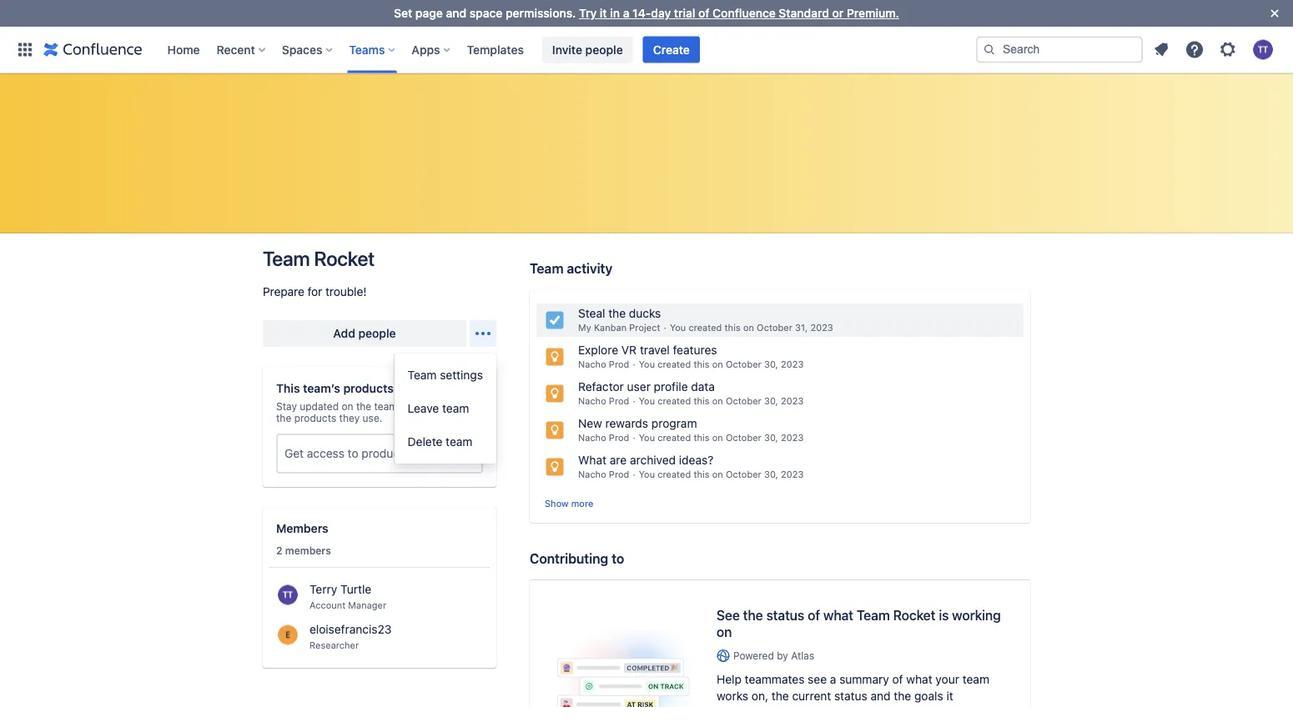 Task type: locate. For each thing, give the bounding box(es) containing it.
and down the summary
[[871, 689, 891, 703]]

a right see
[[830, 673, 836, 686]]

2
[[276, 545, 282, 556]]

you down the what are archived ideas?
[[639, 469, 655, 480]]

0 vertical spatial of
[[698, 6, 710, 20]]

on up ideas?
[[712, 433, 723, 443]]

nacho down refactor
[[578, 396, 606, 407]]

prod down rewards at bottom
[[609, 433, 629, 443]]

team activity
[[530, 261, 613, 277]]

rocket inside see the status of what team rocket is working on
[[893, 608, 935, 623]]

people inside 'button'
[[358, 327, 396, 340]]

settings icon image
[[1218, 40, 1238, 60]]

on inside this team's products stay updated on the team's work by joining the products they use.
[[342, 400, 353, 412]]

0 horizontal spatial status
[[766, 608, 804, 623]]

what
[[823, 608, 853, 623], [906, 673, 932, 686]]

and right page
[[446, 6, 466, 20]]

rocket up trouble!
[[314, 247, 375, 270]]

2 30, from the top
[[764, 396, 778, 407]]

you down "explore vr travel features"
[[639, 359, 655, 370]]

30,
[[764, 359, 778, 370], [764, 396, 778, 407], [764, 433, 778, 443], [764, 469, 778, 480]]

on down the see
[[717, 624, 732, 640]]

apps
[[412, 43, 440, 56]]

1 vertical spatial it
[[946, 689, 953, 703]]

team left activity
[[530, 261, 564, 277]]

on down ideas?
[[712, 469, 723, 480]]

what up the powered by atlas link
[[823, 608, 853, 623]]

on left use.
[[342, 400, 353, 412]]

team up work
[[408, 368, 437, 382]]

contributing to
[[530, 551, 624, 567]]

delete team button
[[394, 425, 496, 459]]

people right add
[[358, 327, 396, 340]]

by right work
[[434, 400, 445, 412]]

people for invite people
[[585, 43, 623, 56]]

you created this on october 30, 2023 up ideas?
[[639, 433, 804, 443]]

of inside help teammates see a summary of what your team works on, the current status and the goals it contributes to.
[[892, 673, 903, 686]]

nacho prod
[[578, 359, 629, 370], [578, 396, 629, 407], [578, 433, 629, 443], [578, 469, 629, 480]]

1 horizontal spatial a
[[830, 673, 836, 686]]

you for program
[[639, 433, 655, 443]]

prod for rewards
[[609, 433, 629, 443]]

0 horizontal spatial a
[[623, 6, 629, 20]]

on left 31,
[[743, 322, 754, 333]]

confluence
[[713, 6, 776, 20]]

status down the summary
[[834, 689, 867, 703]]

created up profile
[[658, 359, 691, 370]]

steal the ducks
[[578, 307, 661, 320]]

0 horizontal spatial to
[[348, 447, 358, 461]]

1 horizontal spatial it
[[946, 689, 953, 703]]

products up use.
[[343, 382, 394, 395]]

this down ideas?
[[694, 469, 710, 480]]

0 horizontal spatial people
[[358, 327, 396, 340]]

prod down refactor
[[609, 396, 629, 407]]

a
[[623, 6, 629, 20], [830, 673, 836, 686]]

1 horizontal spatial status
[[834, 689, 867, 703]]

team settings button
[[394, 359, 496, 392]]

of inside see the status of what team rocket is working on
[[808, 608, 820, 623]]

nacho prod down explore
[[578, 359, 629, 370]]

show more link
[[545, 497, 593, 510]]

0 vertical spatial and
[[446, 6, 466, 20]]

3 prod from the top
[[609, 433, 629, 443]]

this down data
[[694, 396, 710, 407]]

settings
[[440, 368, 483, 382]]

on down data
[[712, 396, 723, 407]]

0 vertical spatial team's
[[303, 382, 340, 395]]

0 vertical spatial status
[[766, 608, 804, 623]]

created down profile
[[658, 396, 691, 407]]

products
[[343, 382, 394, 395], [294, 412, 336, 424], [362, 447, 410, 461]]

ideas?
[[679, 453, 713, 467]]

you for travel
[[639, 359, 655, 370]]

1 vertical spatial rocket
[[893, 608, 935, 623]]

they
[[339, 412, 360, 424]]

on up data
[[712, 359, 723, 370]]

1 vertical spatial of
[[808, 608, 820, 623]]

teams button
[[344, 36, 402, 63]]

1 vertical spatial what
[[906, 673, 932, 686]]

this for ideas?
[[694, 469, 710, 480]]

the right the see
[[743, 608, 763, 623]]

1 horizontal spatial to
[[612, 551, 624, 567]]

1 horizontal spatial by
[[777, 650, 788, 662]]

premium.
[[847, 6, 899, 20]]

0 horizontal spatial it
[[600, 6, 607, 20]]

nacho prod down new
[[578, 433, 629, 443]]

created for profile
[[658, 396, 691, 407]]

1 vertical spatial people
[[358, 327, 396, 340]]

this up ideas?
[[694, 433, 710, 443]]

you down new rewards program at the bottom
[[639, 433, 655, 443]]

products left they
[[294, 412, 336, 424]]

1 horizontal spatial and
[[871, 689, 891, 703]]

0 vertical spatial to
[[348, 447, 358, 461]]

people inside button
[[585, 43, 623, 56]]

banner containing home
[[0, 26, 1293, 73]]

2 nacho from the top
[[578, 396, 606, 407]]

1 30, from the top
[[764, 359, 778, 370]]

turtle
[[340, 583, 371, 596]]

1 horizontal spatial rocket
[[893, 608, 935, 623]]

rocket left is
[[893, 608, 935, 623]]

2 vertical spatial products
[[362, 447, 410, 461]]

1 vertical spatial and
[[871, 689, 891, 703]]

1 nacho prod from the top
[[578, 359, 629, 370]]

and inside help teammates see a summary of what your team works on, the current status and the goals it contributes to.
[[871, 689, 891, 703]]

space
[[469, 6, 503, 20]]

created
[[689, 322, 722, 333], [658, 359, 691, 370], [658, 396, 691, 407], [658, 433, 691, 443], [658, 469, 691, 480]]

on for what are archived ideas?
[[712, 469, 723, 480]]

nacho down new
[[578, 433, 606, 443]]

4 nacho from the top
[[578, 469, 606, 480]]

4 prod from the top
[[609, 469, 629, 480]]

team right leave
[[442, 402, 469, 415]]

group
[[394, 354, 496, 464]]

confluence image
[[43, 40, 142, 60], [43, 40, 142, 60]]

home
[[167, 43, 200, 56]]

program
[[651, 417, 697, 430]]

activity
[[567, 261, 613, 277]]

you created this on october 30, 2023 down data
[[639, 396, 804, 407]]

delete
[[408, 435, 442, 449]]

a right in
[[623, 6, 629, 20]]

0 horizontal spatial rocket
[[314, 247, 375, 270]]

0 vertical spatial it
[[600, 6, 607, 20]]

created down program
[[658, 433, 691, 443]]

prod down are on the left
[[609, 469, 629, 480]]

the
[[608, 307, 626, 320], [356, 400, 371, 412], [276, 412, 291, 424], [743, 608, 763, 623], [772, 689, 789, 703], [894, 689, 911, 703]]

people right invite at the left
[[585, 43, 623, 56]]

team inside button
[[446, 435, 473, 449]]

0 horizontal spatial team's
[[303, 382, 340, 395]]

apps button
[[407, 36, 457, 63]]

it
[[600, 6, 607, 20], [946, 689, 953, 703]]

to right access in the bottom of the page
[[348, 447, 358, 461]]

banner
[[0, 26, 1293, 73]]

my kanban project
[[578, 322, 660, 333]]

2 members
[[276, 545, 331, 556]]

team
[[263, 247, 310, 270], [530, 261, 564, 277], [408, 368, 437, 382], [857, 608, 890, 623]]

2 you created this on october 30, 2023 from the top
[[639, 396, 804, 407]]

it down your
[[946, 689, 953, 703]]

create link
[[643, 36, 700, 63]]

powered
[[733, 650, 774, 662]]

by left atlas at bottom
[[777, 650, 788, 662]]

you down refactor user profile data
[[639, 396, 655, 407]]

october
[[757, 322, 792, 333], [726, 359, 761, 370], [726, 396, 761, 407], [726, 433, 761, 443], [726, 469, 761, 480]]

what up goals
[[906, 673, 932, 686]]

see the status of what team rocket is working on
[[717, 608, 1001, 640]]

nacho prod down refactor
[[578, 396, 629, 407]]

researcher
[[310, 640, 359, 651]]

0 vertical spatial what
[[823, 608, 853, 623]]

prod down vr
[[609, 359, 629, 370]]

30, for ideas?
[[764, 469, 778, 480]]

team
[[442, 402, 469, 415], [446, 435, 473, 449], [962, 673, 989, 686]]

appswitcher icon image
[[15, 40, 35, 60]]

it left in
[[600, 6, 607, 20]]

invite people
[[552, 43, 623, 56]]

1 vertical spatial team
[[446, 435, 473, 449]]

what inside help teammates see a summary of what your team works on, the current status and the goals it contributes to.
[[906, 673, 932, 686]]

you created this on october 30, 2023 down ideas?
[[639, 469, 804, 480]]

teammates
[[745, 673, 805, 686]]

get access to products
[[284, 447, 410, 461]]

2 vertical spatial of
[[892, 673, 903, 686]]

leave
[[408, 402, 439, 415]]

you created this on october 30, 2023 for features
[[639, 359, 804, 370]]

team inside button
[[442, 402, 469, 415]]

1 vertical spatial team's
[[374, 400, 405, 412]]

team inside help teammates see a summary of what your team works on, the current status and the goals it contributes to.
[[962, 673, 989, 686]]

you
[[670, 322, 686, 333], [639, 359, 655, 370], [639, 396, 655, 407], [639, 433, 655, 443], [639, 469, 655, 480]]

team up the powered by atlas link
[[857, 608, 890, 623]]

october for ideas?
[[726, 469, 761, 480]]

you created this on october 30, 2023 for data
[[639, 396, 804, 407]]

prepare for trouble!
[[263, 285, 367, 299]]

1 prod from the top
[[609, 359, 629, 370]]

created up features
[[689, 322, 722, 333]]

1 vertical spatial by
[[777, 650, 788, 662]]

try
[[579, 6, 597, 20]]

nacho prod down what
[[578, 469, 629, 480]]

2 horizontal spatial of
[[892, 673, 903, 686]]

set page and space permissions. try it in a 14-day trial of confluence standard or premium.
[[394, 6, 899, 20]]

create
[[653, 43, 690, 56]]

of right the summary
[[892, 673, 903, 686]]

and
[[446, 6, 466, 20], [871, 689, 891, 703]]

team right your
[[962, 673, 989, 686]]

add people
[[333, 327, 396, 340]]

prod
[[609, 359, 629, 370], [609, 396, 629, 407], [609, 433, 629, 443], [609, 469, 629, 480]]

team's
[[303, 382, 340, 395], [374, 400, 405, 412]]

of
[[698, 6, 710, 20], [808, 608, 820, 623], [892, 673, 903, 686]]

nacho down explore
[[578, 359, 606, 370]]

team's left work
[[374, 400, 405, 412]]

status up powered by atlas
[[766, 608, 804, 623]]

is
[[939, 608, 949, 623]]

1 vertical spatial a
[[830, 673, 836, 686]]

set
[[394, 6, 412, 20]]

new rewards program
[[578, 417, 697, 430]]

this down features
[[694, 359, 710, 370]]

open image
[[456, 444, 476, 464]]

1 vertical spatial status
[[834, 689, 867, 703]]

prod for vr
[[609, 359, 629, 370]]

2 prod from the top
[[609, 396, 629, 407]]

team inside button
[[408, 368, 437, 382]]

standard
[[779, 6, 829, 20]]

you created this on october 30, 2023 up data
[[639, 359, 804, 370]]

2 vertical spatial team
[[962, 673, 989, 686]]

0 vertical spatial team
[[442, 402, 469, 415]]

0 horizontal spatial and
[[446, 6, 466, 20]]

3 nacho from the top
[[578, 433, 606, 443]]

page
[[415, 6, 443, 20]]

on for refactor user profile data
[[712, 396, 723, 407]]

0 vertical spatial people
[[585, 43, 623, 56]]

show
[[545, 498, 569, 509]]

atlas
[[791, 650, 814, 662]]

you for profile
[[639, 396, 655, 407]]

terry turtle account manager
[[310, 583, 386, 611]]

or
[[832, 6, 844, 20]]

4 30, from the top
[[764, 469, 778, 480]]

4 nacho prod from the top
[[578, 469, 629, 480]]

Search field
[[976, 36, 1143, 63]]

project
[[629, 322, 660, 333]]

1 horizontal spatial team's
[[374, 400, 405, 412]]

of up atlas at bottom
[[808, 608, 820, 623]]

recent
[[217, 43, 255, 56]]

status inside see the status of what team rocket is working on
[[766, 608, 804, 623]]

1 nacho from the top
[[578, 359, 606, 370]]

0 horizontal spatial by
[[434, 400, 445, 412]]

products down use.
[[362, 447, 410, 461]]

templates
[[467, 43, 524, 56]]

it inside help teammates see a summary of what your team works on, the current status and the goals it contributes to.
[[946, 689, 953, 703]]

2 nacho prod from the top
[[578, 396, 629, 407]]

team for leave team
[[442, 402, 469, 415]]

you up features
[[670, 322, 686, 333]]

travel
[[640, 343, 670, 357]]

team right delete on the bottom left of the page
[[446, 435, 473, 449]]

3 nacho prod from the top
[[578, 433, 629, 443]]

work
[[408, 400, 431, 412]]

you created this on october 30, 2023 for ideas?
[[639, 469, 804, 480]]

team's up updated
[[303, 382, 340, 395]]

nacho
[[578, 359, 606, 370], [578, 396, 606, 407], [578, 433, 606, 443], [578, 469, 606, 480]]

1 horizontal spatial of
[[808, 608, 820, 623]]

team up prepare
[[263, 247, 310, 270]]

on for new rewards program
[[712, 433, 723, 443]]

close image
[[1265, 3, 1285, 23]]

0 vertical spatial by
[[434, 400, 445, 412]]

team for team settings
[[408, 368, 437, 382]]

on
[[743, 322, 754, 333], [712, 359, 723, 370], [712, 396, 723, 407], [342, 400, 353, 412], [712, 433, 723, 443], [712, 469, 723, 480], [717, 624, 732, 640]]

recent button
[[212, 36, 272, 63]]

to right contributing
[[612, 551, 624, 567]]

search image
[[983, 43, 996, 56]]

status
[[766, 608, 804, 623], [834, 689, 867, 703]]

1 horizontal spatial people
[[585, 43, 623, 56]]

4 you created this on october 30, 2023 from the top
[[639, 469, 804, 480]]

created for ducks
[[689, 322, 722, 333]]

for
[[307, 285, 322, 299]]

spaces
[[282, 43, 322, 56]]

of right trial
[[698, 6, 710, 20]]

1 horizontal spatial what
[[906, 673, 932, 686]]

0 horizontal spatial what
[[823, 608, 853, 623]]

what inside see the status of what team rocket is working on
[[823, 608, 853, 623]]

created down archived
[[658, 469, 691, 480]]

nacho down what
[[578, 469, 606, 480]]

1 you created this on october 30, 2023 from the top
[[639, 359, 804, 370]]



Task type: describe. For each thing, give the bounding box(es) containing it.
members
[[276, 522, 328, 536]]

are
[[610, 453, 627, 467]]

the right updated
[[356, 400, 371, 412]]

leave team button
[[394, 392, 496, 425]]

status inside help teammates see a summary of what your team works on, the current status and the goals it contributes to.
[[834, 689, 867, 703]]

current
[[792, 689, 831, 703]]

spaces button
[[277, 36, 339, 63]]

the up to.
[[772, 689, 789, 703]]

help
[[717, 673, 742, 686]]

more
[[571, 498, 593, 509]]

help icon image
[[1185, 40, 1205, 60]]

0 horizontal spatial of
[[698, 6, 710, 20]]

trouble!
[[325, 285, 367, 299]]

refactor user profile data
[[578, 380, 715, 394]]

created for archived
[[658, 469, 691, 480]]

the inside see the status of what team rocket is working on
[[743, 608, 763, 623]]

a inside help teammates see a summary of what your team works on, the current status and the goals it contributes to.
[[830, 673, 836, 686]]

contributes
[[717, 706, 778, 707]]

october for data
[[726, 396, 761, 407]]

actions image
[[473, 324, 493, 344]]

data
[[691, 380, 715, 394]]

this for features
[[694, 359, 710, 370]]

invite people button
[[542, 36, 633, 63]]

people for add people
[[358, 327, 396, 340]]

show more
[[545, 498, 593, 509]]

october for features
[[726, 359, 761, 370]]

in
[[610, 6, 620, 20]]

see
[[717, 608, 740, 623]]

this left 31,
[[725, 322, 741, 333]]

on inside see the status of what team rocket is working on
[[717, 624, 732, 640]]

nacho prod for refactor
[[578, 396, 629, 407]]

nacho prod for what
[[578, 469, 629, 480]]

2023 for features
[[781, 359, 804, 370]]

what
[[578, 453, 606, 467]]

2023 for data
[[781, 396, 804, 407]]

team rocket
[[263, 247, 375, 270]]

powered by atlas
[[733, 650, 814, 662]]

nacho for what
[[578, 469, 606, 480]]

help teammates see a summary of what your team works on, the current status and the goals it contributes to.
[[717, 673, 989, 707]]

31,
[[795, 322, 808, 333]]

home link
[[162, 36, 205, 63]]

1 vertical spatial to
[[612, 551, 624, 567]]

to.
[[781, 706, 795, 707]]

global element
[[10, 26, 973, 73]]

works
[[717, 689, 748, 703]]

you for archived
[[639, 469, 655, 480]]

team for team rocket
[[263, 247, 310, 270]]

teams
[[349, 43, 385, 56]]

prod for are
[[609, 469, 629, 480]]

on for explore vr travel features
[[712, 359, 723, 370]]

team settings
[[408, 368, 483, 382]]

delete team
[[408, 435, 473, 449]]

invite
[[552, 43, 582, 56]]

account
[[310, 600, 346, 611]]

steal
[[578, 307, 605, 320]]

atlas image
[[717, 649, 730, 663]]

0 vertical spatial a
[[623, 6, 629, 20]]

terry
[[310, 583, 337, 596]]

what are archived ideas?
[[578, 453, 713, 467]]

3 you created this on october 30, 2023 from the top
[[639, 433, 804, 443]]

kanban
[[594, 322, 627, 333]]

30, for data
[[764, 396, 778, 407]]

eloisefrancis23 researcher
[[310, 623, 392, 651]]

joining
[[448, 400, 479, 412]]

permissions.
[[506, 6, 576, 20]]

the up the my kanban project
[[608, 307, 626, 320]]

on for steal the ducks
[[743, 322, 754, 333]]

new
[[578, 417, 602, 430]]

you created this on october 31, 2023
[[670, 322, 833, 333]]

prepare
[[263, 285, 304, 299]]

nacho for new
[[578, 433, 606, 443]]

by inside the powered by atlas link
[[777, 650, 788, 662]]

you for ducks
[[670, 322, 686, 333]]

explore vr travel features
[[578, 343, 717, 357]]

30, for features
[[764, 359, 778, 370]]

powered by atlas link
[[717, 649, 1004, 663]]

2023 for ideas?
[[781, 469, 804, 480]]

created for travel
[[658, 359, 691, 370]]

the down this
[[276, 412, 291, 424]]

ducks
[[629, 307, 661, 320]]

see
[[808, 673, 827, 686]]

access
[[307, 447, 344, 461]]

team for delete team
[[446, 435, 473, 449]]

created for program
[[658, 433, 691, 443]]

nacho for refactor
[[578, 396, 606, 407]]

vr
[[621, 343, 637, 357]]

0 vertical spatial products
[[343, 382, 394, 395]]

trial
[[674, 6, 695, 20]]

your profile and preferences image
[[1253, 40, 1273, 60]]

team for team activity
[[530, 261, 564, 277]]

my
[[578, 322, 591, 333]]

the left goals
[[894, 689, 911, 703]]

this team's products stay updated on the team's work by joining the products they use.
[[276, 382, 479, 424]]

day
[[651, 6, 671, 20]]

nacho for explore
[[578, 359, 606, 370]]

leave team
[[408, 402, 469, 415]]

features
[[673, 343, 717, 357]]

team inside see the status of what team rocket is working on
[[857, 608, 890, 623]]

14-
[[632, 6, 651, 20]]

group containing team settings
[[394, 354, 496, 464]]

refactor
[[578, 380, 624, 394]]

this
[[276, 382, 300, 395]]

profile
[[654, 380, 688, 394]]

nacho prod for new
[[578, 433, 629, 443]]

add people button
[[263, 320, 466, 347]]

eloisefrancis23
[[310, 623, 392, 637]]

rewards
[[605, 417, 648, 430]]

try it in a 14-day trial of confluence standard or premium. link
[[579, 6, 899, 20]]

notification icon image
[[1151, 40, 1171, 60]]

nacho prod for explore
[[578, 359, 629, 370]]

members
[[285, 545, 331, 556]]

get
[[284, 447, 304, 461]]

manager
[[348, 600, 386, 611]]

prod for user
[[609, 396, 629, 407]]

3 30, from the top
[[764, 433, 778, 443]]

this for data
[[694, 396, 710, 407]]

archived
[[630, 453, 676, 467]]

goals
[[914, 689, 943, 703]]

by inside this team's products stay updated on the team's work by joining the products they use.
[[434, 400, 445, 412]]

your
[[936, 673, 959, 686]]

0 vertical spatial rocket
[[314, 247, 375, 270]]

1 vertical spatial products
[[294, 412, 336, 424]]

user
[[627, 380, 651, 394]]

on,
[[752, 689, 768, 703]]



Task type: vqa. For each thing, say whether or not it's contained in the screenshot.


